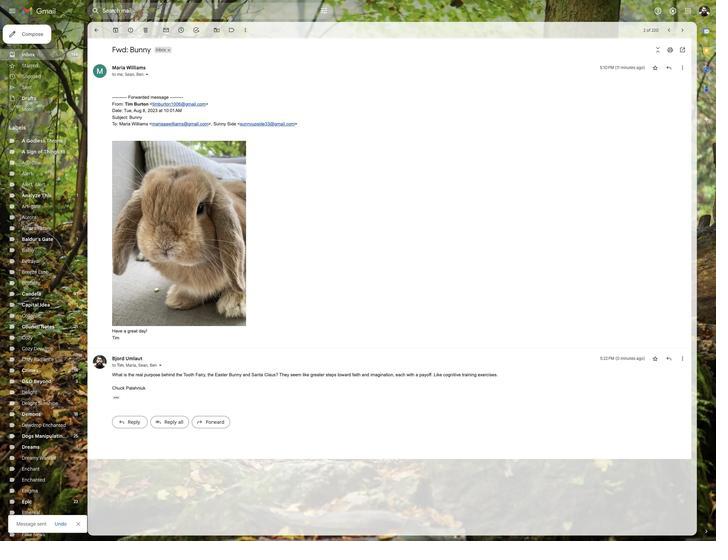 Task type: vqa. For each thing, say whether or not it's contained in the screenshot.


Task type: locate. For each thing, give the bounding box(es) containing it.
1 a from the top
[[22, 138, 25, 144]]

ben left show details image
[[136, 72, 144, 77]]

10:01 am
[[164, 108, 182, 113]]

1 horizontal spatial 2
[[644, 28, 646, 33]]

each
[[396, 373, 406, 378]]

0 vertical spatial to
[[112, 72, 116, 77]]

2023
[[148, 108, 158, 113]]

williams inside ---------- forwarded message --------- from: tim burton < timburton1006@gmail.com > date: tue, aug 8, 2023 at 10:01 am subject: bunny to: maria williams < mariaaawilliams@gmail.com >, sunny side < sunnyupside33@gmail.com >
[[132, 121, 148, 127]]

0 vertical spatial williams
[[127, 65, 146, 71]]

and right faith
[[362, 373, 370, 378]]

easter
[[215, 373, 228, 378]]

<
[[150, 101, 153, 107], [150, 121, 152, 127], [238, 121, 240, 127]]

2 the from the left
[[176, 373, 182, 378]]

inbox inside button
[[156, 47, 166, 52]]

a left great
[[124, 329, 126, 334]]

1 for analyze this
[[76, 193, 78, 198]]

greater
[[311, 373, 325, 378]]

enchanted up 'manipulating'
[[43, 423, 66, 429]]

1 minutes from the top
[[621, 65, 636, 70]]

11 - from the left
[[170, 95, 172, 100]]

support image
[[655, 7, 663, 15]]

1 cozy from the top
[[22, 335, 33, 341]]

enigma
[[22, 488, 38, 494]]

the left tooth
[[176, 373, 182, 378]]

snooze image
[[178, 27, 185, 34]]

0 horizontal spatial alert
[[22, 171, 32, 177]]

delight down the d&d
[[22, 390, 37, 396]]

ben up purpose in the left of the page
[[150, 363, 157, 368]]

analyze this link
[[22, 193, 51, 199]]

art-
[[22, 204, 31, 210]]

collapse
[[22, 313, 41, 319]]

1 vertical spatial dewdrop
[[22, 423, 42, 429]]

sean up real
[[138, 363, 148, 368]]

time
[[67, 434, 78, 440]]

alert
[[8, 16, 706, 533]]

0 vertical spatial a
[[22, 138, 25, 144]]

3 1 from the top
[[76, 237, 78, 242]]

2 aurora from the top
[[22, 226, 36, 232]]

minutes right (0
[[621, 356, 636, 361]]

williams up to me , sean , ben
[[127, 65, 146, 71]]

2 delight from the top
[[22, 401, 37, 407]]

1 21 from the top
[[74, 292, 78, 297]]

3
[[76, 379, 78, 384]]

0 vertical spatial delight
[[22, 390, 37, 396]]

4
[[76, 138, 78, 143]]

more
[[22, 106, 33, 113]]

aurora for 'aurora' link
[[22, 215, 36, 221]]

2 left "220"
[[644, 28, 646, 33]]

labels navigation
[[0, 22, 88, 542]]

breeze lush
[[22, 269, 49, 275]]

not starred image for maria williams
[[653, 64, 659, 71]]

1 not starred image from the top
[[653, 64, 659, 71]]

dewdrop up radiance
[[34, 346, 54, 352]]

9 - from the left
[[124, 95, 126, 100]]

dewdrop enchanted link
[[22, 423, 66, 429]]

ago) inside 5:10 pm (11 minutes ago) "cell"
[[637, 65, 646, 70]]

dewdrop enchanted
[[22, 423, 66, 429]]

4 - from the left
[[117, 95, 118, 100]]

ethereal
[[22, 510, 40, 516]]

aurora down art-gate link
[[22, 215, 36, 221]]

and left santa
[[243, 373, 251, 378]]

18 - from the left
[[180, 95, 182, 100]]

inbox
[[156, 47, 166, 52], [22, 52, 35, 58]]

radiance
[[34, 357, 54, 363]]

1 vertical spatial minutes
[[621, 356, 636, 361]]

collapse link
[[22, 313, 41, 319]]

training
[[463, 373, 477, 378]]

minutes inside "cell"
[[621, 65, 636, 70]]

15 - from the left
[[176, 95, 177, 100]]

show details image
[[145, 73, 149, 77]]

have a great day! tim
[[112, 329, 147, 341]]

ago) inside 5:22 pm (0 minutes ago) cell
[[637, 356, 646, 361]]

to for to me , sean , ben
[[112, 72, 116, 77]]

1 vertical spatial maria
[[119, 121, 131, 127]]

1 horizontal spatial of
[[647, 28, 651, 33]]

7 - from the left
[[121, 95, 123, 100]]

starred
[[22, 63, 38, 69]]

seem
[[291, 373, 302, 378]]

bunny left "inbox" button
[[130, 45, 151, 54]]

move to image
[[214, 27, 220, 34]]

2 minutes from the top
[[621, 356, 636, 361]]

bunny
[[130, 45, 151, 54], [130, 115, 142, 120], [229, 373, 242, 378]]

older image
[[680, 27, 687, 34]]

dewdrop
[[34, 346, 54, 352], [22, 423, 42, 429]]

2 vertical spatial tim
[[117, 363, 124, 368]]

tab list
[[698, 22, 717, 517]]

betrayal
[[22, 258, 40, 265]]

1 vertical spatial of
[[38, 149, 43, 155]]

3 the from the left
[[208, 373, 214, 378]]

drafts link
[[22, 95, 36, 102]]

0 horizontal spatial a
[[124, 329, 126, 334]]

from:
[[112, 101, 124, 107]]

1 vertical spatial cozy
[[22, 346, 33, 352]]

25
[[74, 434, 78, 439]]

0 vertical spatial ago)
[[637, 65, 646, 70]]

0 vertical spatial not starred image
[[653, 64, 659, 71]]

1 right this
[[76, 193, 78, 198]]

the right "fairy,"
[[208, 373, 214, 378]]

minutes right the "(11"
[[621, 65, 636, 70]]

2 - from the left
[[114, 95, 115, 100]]

2 not starred image from the top
[[653, 356, 659, 362]]

21 for candela
[[74, 292, 78, 297]]

adjective
[[22, 160, 42, 166]]

payoff.
[[420, 373, 433, 378]]

mariaaawilliams@gmail.com
[[152, 121, 209, 127]]

1 vertical spatial ago)
[[637, 356, 646, 361]]

dewdrop down demons
[[22, 423, 42, 429]]

0 vertical spatial of
[[647, 28, 651, 33]]

cozy down "cozy" link
[[22, 346, 33, 352]]

tim up tue,
[[125, 101, 133, 107]]

ago) left not starred checkbox
[[637, 65, 646, 70]]

wander
[[40, 455, 57, 462]]

cozy
[[22, 335, 33, 341], [22, 346, 33, 352], [22, 357, 33, 363]]

maria down umlaut
[[126, 363, 136, 368]]

a left godless
[[22, 138, 25, 144]]

21 for council notes
[[74, 324, 78, 330]]

4 1 from the top
[[76, 302, 78, 308]]

23
[[74, 500, 78, 505]]

side
[[228, 121, 236, 127]]

None search field
[[88, 3, 334, 19]]

1 horizontal spatial alert
[[35, 182, 45, 188]]

2 and from the left
[[362, 373, 370, 378]]

inbox button
[[155, 47, 167, 53]]

-
[[112, 95, 114, 100], [114, 95, 115, 100], [115, 95, 117, 100], [117, 95, 118, 100], [118, 95, 120, 100], [120, 95, 121, 100], [121, 95, 123, 100], [123, 95, 124, 100], [124, 95, 126, 100], [126, 95, 127, 100], [170, 95, 172, 100], [172, 95, 173, 100], [173, 95, 175, 100], [175, 95, 176, 100], [176, 95, 177, 100], [177, 95, 179, 100], [179, 95, 180, 100], [180, 95, 182, 100], [182, 95, 183, 100]]

2 for 2
[[76, 521, 78, 527]]

enchanted down enchant link
[[22, 477, 45, 484]]

5 1 from the top
[[76, 445, 78, 450]]

of
[[647, 28, 651, 33], [38, 149, 43, 155]]

of inside labels navigation
[[38, 149, 43, 155]]

1 the from the left
[[128, 373, 134, 378]]

bunny inside ---------- forwarded message --------- from: tim burton < timburton1006@gmail.com > date: tue, aug 8, 2023 at 10:01 am subject: bunny to: maria williams < mariaaawilliams@gmail.com >, sunny side < sunnyupside33@gmail.com >
[[130, 115, 142, 120]]

mark as unread image
[[163, 27, 170, 34]]

to down bjord on the left bottom of the page
[[112, 363, 116, 368]]

0 vertical spatial 21
[[74, 292, 78, 297]]

0 horizontal spatial of
[[38, 149, 43, 155]]

delight down delight link
[[22, 401, 37, 407]]

analyze
[[22, 193, 40, 199]]

0 horizontal spatial 2
[[76, 521, 78, 527]]

0 vertical spatial a
[[124, 329, 126, 334]]

a sign of things to come link
[[22, 149, 80, 155]]

Not starred checkbox
[[653, 356, 659, 362]]

not starred image right 5:22 pm (0 minutes ago) cell
[[653, 356, 659, 362]]

1
[[76, 149, 78, 154], [76, 193, 78, 198], [76, 237, 78, 242], [76, 302, 78, 308], [76, 445, 78, 450]]

cozy up crimes link
[[22, 357, 33, 363]]

1 vertical spatial williams
[[132, 121, 148, 127]]

brutality
[[22, 280, 40, 286]]

2 1 from the top
[[76, 193, 78, 198]]

0 vertical spatial tim
[[125, 101, 133, 107]]

exercises.
[[478, 373, 498, 378]]

1 vertical spatial not starred image
[[653, 356, 659, 362]]

1 vertical spatial 21
[[74, 324, 78, 330]]

0 vertical spatial 2
[[644, 28, 646, 33]]

analyze this
[[22, 193, 51, 199]]

0 vertical spatial minutes
[[621, 65, 636, 70]]

alert,
[[22, 182, 34, 188]]

idea
[[40, 302, 50, 308]]

2 horizontal spatial the
[[208, 373, 214, 378]]

1 vertical spatial alert
[[35, 182, 45, 188]]

0 horizontal spatial inbox
[[22, 52, 35, 58]]

0 vertical spatial cozy
[[22, 335, 33, 341]]

sean down maria williams
[[125, 72, 134, 77]]

5:22 pm
[[601, 356, 615, 361]]

starred link
[[22, 63, 38, 69]]

17 - from the left
[[179, 95, 180, 100]]

6
[[76, 96, 78, 101]]

< down 2023
[[150, 121, 152, 127]]

6 - from the left
[[120, 95, 121, 100]]

adjective link
[[22, 160, 42, 166]]

2 of 220
[[644, 28, 659, 33]]

maria down subject:
[[119, 121, 131, 127]]

1 horizontal spatial ben
[[150, 363, 157, 368]]

to me , sean , ben
[[112, 72, 144, 77]]

1 vertical spatial sean
[[138, 363, 148, 368]]

0 horizontal spatial ben
[[136, 72, 144, 77]]

delight for delight link
[[22, 390, 37, 396]]

cozy down council at the left of the page
[[22, 335, 33, 341]]

advanced search options image
[[318, 4, 331, 17]]

a inside have a great day! tim
[[124, 329, 126, 334]]

1 horizontal spatial a
[[416, 373, 419, 378]]

aurora for aurora petals
[[22, 226, 36, 232]]

minutes inside cell
[[621, 356, 636, 361]]

aurora down 'aurora' link
[[22, 226, 36, 232]]

19 - from the left
[[182, 95, 183, 100]]

bjord
[[112, 356, 125, 362]]

220
[[652, 28, 659, 33]]

0 horizontal spatial sean
[[125, 72, 134, 77]]

to:
[[112, 121, 118, 127]]

1 vertical spatial 2
[[76, 521, 78, 527]]

2 cozy from the top
[[22, 346, 33, 352]]

and
[[243, 373, 251, 378], [362, 373, 370, 378]]

like
[[434, 373, 443, 378]]

1 right idea
[[76, 302, 78, 308]]

1 vertical spatial >
[[295, 121, 298, 127]]

1 vertical spatial to
[[61, 149, 65, 155]]

tim inside have a great day! tim
[[112, 336, 119, 341]]

cognitive
[[444, 373, 461, 378]]

save to photos image
[[235, 314, 242, 320]]

8 - from the left
[[123, 95, 124, 100]]

report spam image
[[127, 27, 134, 34]]

council notes link
[[22, 324, 55, 330]]

alert up alert,
[[22, 171, 32, 177]]

2 vertical spatial to
[[112, 363, 116, 368]]

ben
[[136, 72, 144, 77], [150, 363, 157, 368]]

williams down aug
[[132, 121, 148, 127]]

1 vertical spatial aurora
[[22, 226, 36, 232]]

bjord umlaut
[[112, 356, 143, 362]]

maria
[[112, 65, 125, 71], [119, 121, 131, 127], [126, 363, 136, 368]]

list
[[88, 57, 687, 435]]

2 right undo alert on the bottom left
[[76, 521, 78, 527]]

the right is
[[128, 373, 134, 378]]

1 horizontal spatial sean
[[138, 363, 148, 368]]

1 vertical spatial delight
[[22, 401, 37, 407]]

2 inside labels navigation
[[76, 521, 78, 527]]

ballsy
[[22, 247, 35, 254]]

fwd:
[[112, 45, 128, 54]]

ago) left not starred option
[[637, 356, 646, 361]]

1 right gate
[[76, 237, 78, 242]]

of left "220"
[[647, 28, 651, 33]]

1 1 from the top
[[76, 149, 78, 154]]

tim down have
[[112, 336, 119, 341]]

maria up me
[[112, 65, 125, 71]]

2 ago) from the top
[[637, 356, 646, 361]]

1 horizontal spatial and
[[362, 373, 370, 378]]

fake news
[[22, 532, 45, 538]]

1 for capital idea
[[76, 302, 78, 308]]

to for to tim , maria , sean , ben
[[112, 363, 116, 368]]

tue,
[[124, 108, 133, 113]]

to left the come
[[61, 149, 65, 155]]

alert up 'analyze this'
[[35, 182, 45, 188]]

2 21 from the top
[[74, 324, 78, 330]]

14
[[74, 368, 78, 373]]

to left me
[[112, 72, 116, 77]]

0 vertical spatial alert
[[22, 171, 32, 177]]

is
[[124, 373, 127, 378]]

Search mail text field
[[103, 8, 301, 14]]

1 vertical spatial a
[[22, 149, 25, 155]]

more image
[[242, 27, 249, 34]]

3 cozy from the top
[[22, 357, 33, 363]]

newer image
[[666, 27, 673, 34]]

1 down "25"
[[76, 445, 78, 450]]

1 aurora from the top
[[22, 215, 36, 221]]

cozy for cozy dewdrop
[[22, 346, 33, 352]]

betrayal link
[[22, 258, 40, 265]]

not starred image right 5:10 pm (11 minutes ago) "cell"
[[653, 64, 659, 71]]

0 vertical spatial >
[[206, 101, 208, 107]]

inbox up starred
[[22, 52, 35, 58]]

1 vertical spatial tim
[[112, 336, 119, 341]]

0 horizontal spatial and
[[243, 373, 251, 378]]

minutes for maria williams
[[621, 65, 636, 70]]

tooth
[[184, 373, 195, 378]]

tim down bjord on the left bottom of the page
[[117, 363, 124, 368]]

1 vertical spatial enchanted
[[22, 477, 45, 484]]

santa
[[252, 373, 263, 378]]

bunny right easter
[[229, 373, 242, 378]]

1 horizontal spatial the
[[176, 373, 182, 378]]

2 vertical spatial cozy
[[22, 357, 33, 363]]

1 delight from the top
[[22, 390, 37, 396]]

a right with
[[416, 373, 419, 378]]

0 vertical spatial aurora
[[22, 215, 36, 221]]

a left the sign
[[22, 149, 25, 155]]

alert link
[[22, 171, 32, 177]]

1 down 4
[[76, 149, 78, 154]]

not starred image
[[653, 64, 659, 71], [653, 356, 659, 362]]

cozy for cozy radiance
[[22, 357, 33, 363]]

1 vertical spatial bunny
[[130, 115, 142, 120]]

1 horizontal spatial inbox
[[156, 47, 166, 52]]

of right the sign
[[38, 149, 43, 155]]

2 a from the top
[[22, 149, 25, 155]]

inbox down the mark as unread icon at left
[[156, 47, 166, 52]]

bunny down aug
[[130, 115, 142, 120]]

1 ago) from the top
[[637, 65, 646, 70]]

labels
[[9, 125, 26, 131]]

inbox inside labels navigation
[[22, 52, 35, 58]]

0 horizontal spatial the
[[128, 373, 134, 378]]



Task type: describe. For each thing, give the bounding box(es) containing it.
like
[[303, 373, 310, 378]]

back to inbox image
[[93, 27, 100, 34]]

date:
[[112, 108, 123, 113]]

sunnyupside33@gmail.com
[[240, 121, 295, 127]]

aurora petals
[[22, 226, 51, 232]]

evergreen
[[22, 521, 46, 527]]

14 - from the left
[[175, 95, 176, 100]]

burton
[[134, 101, 149, 107]]

to inside labels navigation
[[61, 149, 65, 155]]

dogs
[[22, 434, 34, 440]]

message sent
[[16, 521, 47, 528]]

3 - from the left
[[115, 95, 117, 100]]

enchanted link
[[22, 477, 45, 484]]

1 and from the left
[[243, 373, 251, 378]]

demons link
[[22, 412, 41, 418]]

0 vertical spatial bunny
[[130, 45, 151, 54]]

inbox for inbox link
[[22, 52, 35, 58]]

image.png image
[[112, 141, 246, 326]]

sent link
[[22, 85, 32, 91]]

d&d beyond
[[22, 379, 51, 385]]

labels heading
[[9, 125, 73, 131]]

breeze lush link
[[22, 269, 49, 275]]

add attachment to drive image.png image
[[221, 313, 228, 320]]

0 vertical spatial maria
[[112, 65, 125, 71]]

evergreen link
[[22, 521, 46, 527]]

1 - from the left
[[112, 95, 114, 100]]

come
[[67, 149, 80, 155]]

(11
[[616, 65, 620, 70]]

timburton1006@gmail.com
[[153, 101, 206, 107]]

1 vertical spatial ben
[[150, 363, 157, 368]]

a godless throne
[[22, 138, 63, 144]]

council
[[22, 324, 40, 330]]

1 for baldur's gate
[[76, 237, 78, 242]]

dreamy wander link
[[22, 455, 57, 462]]

148
[[71, 52, 78, 57]]

dogs manipulating time link
[[22, 434, 78, 440]]

fwd: bunny
[[112, 45, 151, 54]]

fake
[[22, 532, 32, 538]]

Not starred checkbox
[[653, 64, 659, 71]]

dogs manipulating time
[[22, 434, 78, 440]]

umlaut
[[126, 356, 143, 362]]

labels image
[[229, 27, 235, 34]]

search mail image
[[90, 5, 102, 17]]

ago) for maria williams
[[637, 65, 646, 70]]

message
[[16, 521, 36, 528]]

1 vertical spatial a
[[416, 373, 419, 378]]

main menu image
[[8, 7, 16, 15]]

steps
[[326, 373, 337, 378]]

chuck palahniuk
[[112, 386, 146, 391]]

0 vertical spatial dewdrop
[[34, 346, 54, 352]]

dreams
[[22, 444, 40, 451]]

13 - from the left
[[173, 95, 175, 100]]

baldur's
[[22, 236, 41, 243]]

1 horizontal spatial >
[[295, 121, 298, 127]]

tim inside ---------- forwarded message --------- from: tim burton < timburton1006@gmail.com > date: tue, aug 8, 2023 at 10:01 am subject: bunny to: maria williams < mariaaawilliams@gmail.com >, sunny side < sunnyupside33@gmail.com >
[[125, 101, 133, 107]]

aurora petals link
[[22, 226, 51, 232]]

minutes for bjord umlaut
[[621, 356, 636, 361]]

ago) for bjord umlaut
[[637, 356, 646, 361]]

0 horizontal spatial >
[[206, 101, 208, 107]]

more button
[[0, 104, 82, 115]]

cozy radiance
[[22, 357, 54, 363]]

< up 2023
[[150, 101, 153, 107]]

a for a sign of things to come
[[22, 149, 25, 155]]

delight for delight sunshine
[[22, 401, 37, 407]]

snoozed
[[22, 74, 41, 80]]

5:22 pm (0 minutes ago)
[[601, 356, 646, 361]]

0 vertical spatial sean
[[125, 72, 134, 77]]

what is the real purpose behind the tooth fairy, the easter bunny and santa claus? they seem like greater steps toward faith and imagination, each with a payoff. like cognitive training exercises.
[[112, 373, 498, 378]]

capital
[[22, 302, 39, 308]]

5 - from the left
[[118, 95, 120, 100]]

not starred image for bjord umlaut
[[653, 356, 659, 362]]

alert containing message sent
[[8, 16, 706, 533]]

fake news link
[[22, 532, 45, 538]]

gate
[[42, 236, 53, 243]]

undo
[[55, 521, 67, 528]]

aug
[[134, 108, 142, 113]]

1 for dreams
[[76, 445, 78, 450]]

timburton1006@gmail.com link
[[153, 101, 206, 107]]

archive image
[[112, 27, 119, 34]]

2 vertical spatial maria
[[126, 363, 136, 368]]

me
[[117, 72, 123, 77]]

8,
[[143, 108, 147, 113]]

inbox for "inbox" button
[[156, 47, 166, 52]]

fairy,
[[196, 373, 207, 378]]

news
[[33, 532, 45, 538]]

2 for 2 of 220
[[644, 28, 646, 33]]

delete image
[[142, 27, 149, 34]]

enchant link
[[22, 466, 40, 473]]

palahniuk
[[126, 386, 146, 391]]

alert, alert
[[22, 182, 45, 188]]

gmail image
[[22, 4, 59, 18]]

baldur's gate
[[22, 236, 53, 243]]

---------- forwarded message --------- from: tim burton < timburton1006@gmail.com > date: tue, aug 8, 2023 at 10:01 am subject: bunny to: maria williams < mariaaawilliams@gmail.com >, sunny side < sunnyupside33@gmail.com >
[[112, 95, 298, 127]]

capital idea
[[22, 302, 50, 308]]

download attachment image.png image
[[207, 313, 214, 321]]

subject:
[[112, 115, 128, 120]]

12 - from the left
[[172, 95, 173, 100]]

behind
[[162, 373, 175, 378]]

5:10 pm (11 minutes ago) cell
[[601, 64, 646, 71]]

16 - from the left
[[177, 95, 179, 100]]

5:22 pm (0 minutes ago) cell
[[601, 356, 646, 362]]

cozy dewdrop link
[[22, 346, 54, 352]]

beyond
[[34, 379, 51, 385]]

settings image
[[670, 7, 678, 15]]

candela
[[22, 291, 41, 297]]

crimes link
[[22, 368, 38, 374]]

list containing maria williams
[[88, 57, 687, 435]]

cozy for "cozy" link
[[22, 335, 33, 341]]

forwarded
[[128, 95, 150, 100]]

dreamy wander
[[22, 455, 57, 462]]

message
[[151, 95, 169, 100]]

mariaaawilliams@gmail.com link
[[152, 121, 209, 127]]

things
[[44, 149, 59, 155]]

alert, alert link
[[22, 182, 45, 188]]

epic
[[22, 499, 32, 505]]

18
[[74, 412, 78, 417]]

crimes
[[22, 368, 38, 374]]

drafts
[[22, 95, 36, 102]]

gate
[[31, 204, 41, 210]]

undo alert
[[52, 518, 70, 531]]

art-gate
[[22, 204, 41, 210]]

0 vertical spatial ben
[[136, 72, 144, 77]]

a for a godless throne
[[22, 138, 25, 144]]

< right side
[[238, 121, 240, 127]]

sunshine
[[38, 401, 58, 407]]

add to tasks image
[[193, 27, 200, 34]]

2 vertical spatial bunny
[[229, 373, 242, 378]]

ballsy link
[[22, 247, 35, 254]]

0 vertical spatial enchanted
[[43, 423, 66, 429]]

godless
[[26, 138, 45, 144]]

dreamy
[[22, 455, 39, 462]]

sent
[[22, 85, 32, 91]]

10 - from the left
[[126, 95, 127, 100]]

toward
[[338, 373, 351, 378]]

enigma link
[[22, 488, 38, 494]]

maria inside ---------- forwarded message --------- from: tim burton < timburton1006@gmail.com > date: tue, aug 8, 2023 at 10:01 am subject: bunny to: maria williams < mariaaawilliams@gmail.com >, sunny side < sunnyupside33@gmail.com >
[[119, 121, 131, 127]]

brutality link
[[22, 280, 40, 286]]

this
[[42, 193, 51, 199]]

1 for a sign of things to come
[[76, 149, 78, 154]]

delight sunshine
[[22, 401, 58, 407]]

capital idea link
[[22, 302, 50, 308]]



